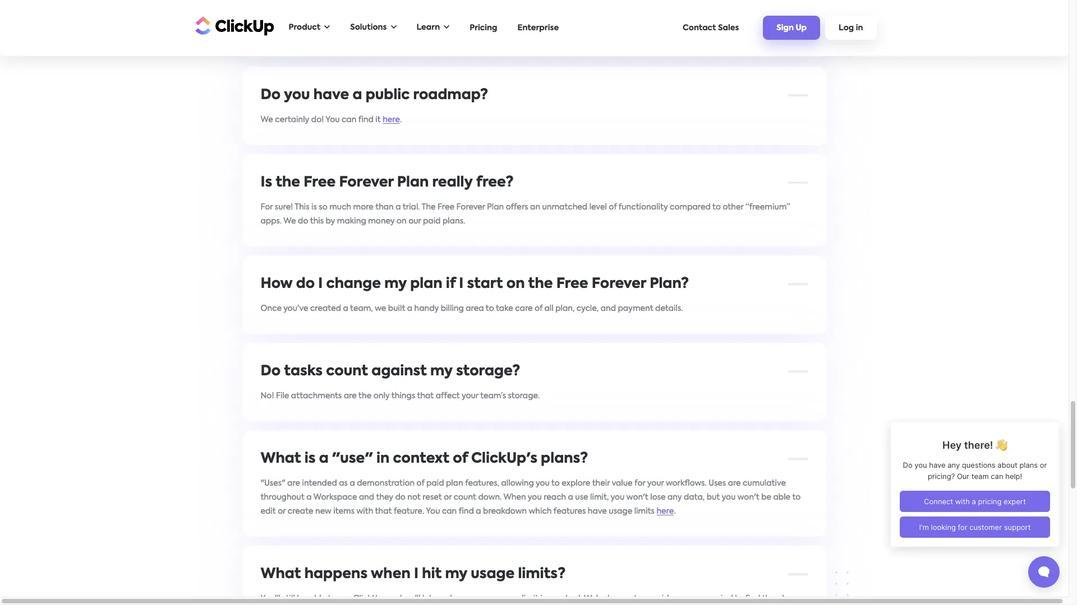 Task type: locate. For each thing, give the bounding box(es) containing it.
0 vertical spatial count
[[326, 365, 368, 379]]

free
[[286, 14, 302, 22]]

able right still
[[309, 596, 326, 603]]

usage up soon
[[471, 568, 515, 582]]

still
[[282, 596, 295, 603]]

use
[[575, 494, 588, 502], [338, 596, 351, 603]]

that inside '"uses" are intended as a demonstration of paid plan features, allowing you to explore their value for your workflows. uses are cumulative throughout a workspace and they do not reset or count down. when you reach a use limit, you won't lose any data, but you won't be able to edit or create new items with that feature. you can find a breakdown which features have usage limits'
[[375, 508, 392, 516]]

1 horizontal spatial can
[[442, 508, 457, 516]]

1 horizontal spatial count
[[454, 494, 476, 502]]

are left only
[[344, 392, 357, 400]]

i
[[318, 277, 323, 291], [459, 277, 464, 291], [414, 568, 419, 582]]

of right end
[[591, 14, 599, 22]]

and
[[601, 305, 616, 313], [359, 494, 374, 502], [387, 596, 402, 603]]

2 vertical spatial is
[[541, 596, 546, 603]]

find down the features,
[[459, 508, 474, 516]]

1 horizontal spatial as
[[473, 596, 482, 603]]

solutions button
[[345, 16, 402, 39]]

cycle, left unless
[[645, 14, 667, 22]]

2 horizontal spatial i
[[459, 277, 464, 291]]

when inside you're free to cancel at anytime! when you do, your current plan will last until the end of your billing cycle, unless you choose to downgrade immediately.
[[389, 14, 411, 22]]

paid up reset
[[426, 480, 444, 488]]

1 horizontal spatial cycle,
[[645, 14, 667, 22]]

i left hit
[[414, 568, 419, 582]]

find
[[358, 116, 374, 124], [459, 508, 474, 516], [745, 596, 760, 603]]

0 horizontal spatial that
[[375, 508, 392, 516]]

explore
[[562, 480, 590, 488]]

. down any
[[674, 508, 676, 516]]

1 vertical spatial here link
[[657, 508, 674, 516]]

enterprise link
[[512, 18, 565, 37]]

billing left unless
[[620, 14, 643, 22]]

any
[[668, 494, 682, 502]]

how
[[261, 277, 293, 291]]

2 what from the top
[[261, 568, 301, 582]]

here link for what is a "use" in context of clickup's plans?
[[657, 508, 674, 516]]

1 horizontal spatial find
[[459, 508, 474, 516]]

and inside '"uses" are intended as a demonstration of paid plan features, allowing you to explore their value for your workflows. uses are cumulative throughout a workspace and they do not reset or count down. when you reach a use limit, you won't lose any data, but you won't be able to edit or create new items with that feature. you can find a breakdown which features have usage limits'
[[359, 494, 374, 502]]

1 horizontal spatial usage
[[609, 508, 632, 516]]

0 horizontal spatial usage
[[471, 568, 515, 582]]

you right let
[[434, 596, 448, 603]]

a left trial.
[[396, 203, 401, 211]]

this
[[310, 217, 324, 225]]

feature.
[[394, 508, 424, 516]]

of right the level
[[609, 203, 617, 211]]

1 vertical spatial we
[[283, 217, 296, 225]]

"freemium"
[[746, 203, 790, 211]]

throughout
[[261, 494, 305, 502]]

1 horizontal spatial have
[[588, 508, 607, 516]]

count
[[326, 365, 368, 379], [454, 494, 476, 502]]

"uses" are intended as a demonstration of paid plan features, allowing you to explore their value for your workflows. uses are cumulative throughout a workspace and they do not reset or count down. when you reach a use limit, you won't lose any data, but you won't be able to edit or create new items with that feature. you can find a breakdown which features have usage limits
[[261, 480, 801, 516]]

here link
[[383, 116, 400, 124], [657, 508, 674, 516]]

1 vertical spatial use
[[338, 596, 351, 603]]

do left the not
[[395, 494, 406, 502]]

will
[[511, 14, 523, 22]]

0 vertical spatial use
[[575, 494, 588, 502]]

0 vertical spatial you
[[326, 116, 340, 124]]

no!
[[261, 392, 274, 400]]

2 do from the top
[[261, 365, 281, 379]]

0 horizontal spatial able
[[309, 596, 326, 603]]

0 vertical spatial can
[[342, 116, 356, 124]]

last
[[525, 14, 539, 22]]

1 horizontal spatial .
[[674, 508, 676, 516]]

2 vertical spatial forever
[[592, 277, 646, 291]]

storage.
[[508, 392, 540, 400]]

you up certainly
[[284, 88, 310, 102]]

downgrade
[[750, 14, 795, 22]]

a inside for sure! this is so much more than a trial. the free forever plan offers an unmatched level of functionality compared to other "freemium" apps. we do this by making money on our paid plans.
[[396, 203, 401, 211]]

forever up plans.
[[456, 203, 485, 211]]

a left public
[[353, 88, 362, 102]]

payment
[[618, 305, 653, 313]]

here link down "lose"
[[657, 508, 674, 516]]

.
[[400, 116, 402, 124], [674, 508, 676, 516]]

to
[[304, 14, 312, 22], [740, 14, 748, 22], [713, 203, 721, 211], [486, 305, 494, 313], [552, 480, 560, 488], [792, 494, 801, 502], [328, 596, 336, 603], [634, 596, 643, 603], [735, 596, 743, 603]]

be down cumulative
[[761, 494, 771, 502]]

new
[[315, 508, 331, 516]]

your right affect
[[462, 392, 479, 400]]

log
[[839, 24, 854, 32]]

1 vertical spatial do
[[296, 277, 315, 291]]

plans?
[[541, 453, 588, 467]]

file
[[276, 392, 289, 400]]

paid down the
[[423, 217, 441, 225]]

2 vertical spatial and
[[387, 596, 402, 603]]

here right it
[[383, 116, 400, 124]]

0 horizontal spatial cycle,
[[577, 305, 599, 313]]

is right limit
[[541, 596, 546, 603]]

a left limit
[[515, 596, 520, 603]]

0 vertical spatial do
[[261, 88, 281, 102]]

1 horizontal spatial free
[[438, 203, 454, 211]]

forever
[[339, 176, 394, 190], [456, 203, 485, 211], [592, 277, 646, 291]]

free inside for sure! this is so much more than a trial. the free forever plan offers an unmatched level of functionality compared to other "freemium" apps. we do this by making money on our paid plans.
[[438, 203, 454, 211]]

current
[[462, 14, 490, 22]]

use inside '"uses" are intended as a demonstration of paid plan features, allowing you to explore their value for your workflows. uses are cumulative throughout a workspace and they do not reset or count down. when you reach a use limit, you won't lose any data, but you won't be able to edit or create new items with that feature. you can find a breakdown which features have usage limits'
[[575, 494, 588, 502]]

what happens when i hit my usage limits?
[[261, 568, 566, 582]]

use inside you'll still be able to use clickup, and we'll let you know as soon as a limit is reached. we're happy to provide a grace period to find the plan
[[338, 596, 351, 603]]

workspace
[[313, 494, 357, 502]]

we left certainly
[[261, 116, 273, 124]]

1 horizontal spatial here
[[657, 508, 674, 516]]

or right edit
[[278, 508, 286, 516]]

usage inside '"uses" are intended as a demonstration of paid plan features, allowing you to explore their value for your workflows. uses are cumulative throughout a workspace and they do not reset or count down. when you reach a use limit, you won't lose any data, but you won't be able to edit or create new items with that feature. you can find a breakdown which features have usage limits'
[[609, 508, 632, 516]]

0 vertical spatial plan
[[397, 176, 429, 190]]

and up with
[[359, 494, 374, 502]]

find left it
[[358, 116, 374, 124]]

the
[[422, 203, 436, 211]]

1 horizontal spatial you
[[426, 508, 440, 516]]

on left our
[[397, 217, 407, 225]]

end
[[575, 14, 590, 22]]

1 vertical spatial that
[[375, 508, 392, 516]]

1 vertical spatial can
[[442, 508, 457, 516]]

create
[[288, 508, 313, 516]]

1 vertical spatial have
[[588, 508, 607, 516]]

find right the period
[[745, 596, 760, 603]]

0 vertical spatial that
[[417, 392, 434, 400]]

is the free forever plan really free?
[[261, 176, 514, 190]]

the right 'is'
[[276, 176, 300, 190]]

my up affect
[[430, 365, 453, 379]]

a down down.
[[476, 508, 481, 516]]

team's
[[480, 392, 506, 400]]

learn button
[[411, 16, 455, 39]]

as right soon
[[504, 596, 513, 603]]

the
[[560, 14, 573, 22], [276, 176, 300, 190], [528, 277, 553, 291], [359, 392, 372, 400], [762, 596, 775, 603]]

is up the intended
[[305, 453, 316, 467]]

do,
[[429, 14, 441, 22]]

do left this on the left of the page
[[298, 217, 308, 225]]

we
[[261, 116, 273, 124], [283, 217, 296, 225]]

usage left limits
[[609, 508, 632, 516]]

of inside '"uses" are intended as a demonstration of paid plan features, allowing you to explore their value for your workflows. uses are cumulative throughout a workspace and they do not reset or count down. when you reach a use limit, you won't lose any data, but you won't be able to edit or create new items with that feature. you can find a breakdown which features have usage limits'
[[417, 480, 424, 488]]

0 vertical spatial usage
[[609, 508, 632, 516]]

free up so
[[304, 176, 336, 190]]

can left it
[[342, 116, 356, 124]]

1 what from the top
[[261, 453, 301, 467]]

as left soon
[[473, 596, 482, 603]]

0 vertical spatial forever
[[339, 176, 394, 190]]

a right built
[[407, 305, 412, 313]]

1 horizontal spatial are
[[344, 392, 357, 400]]

1 vertical spatial plan
[[487, 203, 504, 211]]

1 vertical spatial and
[[359, 494, 374, 502]]

here
[[383, 116, 400, 124], [657, 508, 674, 516]]

you up contact
[[694, 14, 708, 22]]

cycle, inside you're free to cancel at anytime! when you do, your current plan will last until the end of your billing cycle, unless you choose to downgrade immediately.
[[645, 14, 667, 22]]

on up the care
[[507, 277, 525, 291]]

1 vertical spatial free
[[438, 203, 454, 211]]

and left we'll
[[387, 596, 402, 603]]

0 horizontal spatial free
[[304, 176, 336, 190]]

here link right it
[[383, 116, 400, 124]]

context
[[393, 453, 449, 467]]

1 horizontal spatial here link
[[657, 508, 674, 516]]

1 vertical spatial find
[[459, 508, 474, 516]]

able inside '"uses" are intended as a demonstration of paid plan features, allowing you to explore their value for your workflows. uses are cumulative throughout a workspace and they do not reset or count down. when you reach a use limit, you won't lose any data, but you won't be able to edit or create new items with that feature. you can find a breakdown which features have usage limits'
[[773, 494, 791, 502]]

free up plans.
[[438, 203, 454, 211]]

0 horizontal spatial forever
[[339, 176, 394, 190]]

1 vertical spatial do
[[261, 365, 281, 379]]

0 horizontal spatial when
[[389, 14, 411, 22]]

for
[[635, 480, 645, 488]]

can right the feature.
[[442, 508, 457, 516]]

are up throughout
[[287, 480, 300, 488]]

i right if on the top left
[[459, 277, 464, 291]]

my for storage?
[[430, 365, 453, 379]]

1 vertical spatial is
[[305, 453, 316, 467]]

my
[[384, 277, 407, 291], [430, 365, 453, 379], [445, 568, 467, 582]]

or right reset
[[444, 494, 452, 502]]

1 vertical spatial what
[[261, 568, 301, 582]]

unless
[[669, 14, 692, 22]]

1 horizontal spatial won't
[[738, 494, 759, 502]]

not
[[407, 494, 421, 502]]

and left payment
[[601, 305, 616, 313]]

0 vertical spatial we
[[261, 116, 273, 124]]

as
[[339, 480, 348, 488], [473, 596, 482, 603], [504, 596, 513, 603]]

do for do tasks count against my storage?
[[261, 365, 281, 379]]

1 horizontal spatial able
[[773, 494, 791, 502]]

that right 'things'
[[417, 392, 434, 400]]

1 horizontal spatial on
[[507, 277, 525, 291]]

the right the period
[[762, 596, 775, 603]]

my right hit
[[445, 568, 467, 582]]

1 horizontal spatial we
[[283, 217, 296, 225]]

cycle,
[[645, 14, 667, 22], [577, 305, 599, 313]]

you up learn
[[413, 14, 427, 22]]

0 horizontal spatial i
[[318, 277, 323, 291]]

breakdown
[[483, 508, 527, 516]]

find inside '"uses" are intended as a demonstration of paid plan features, allowing you to explore their value for your workflows. uses are cumulative throughout a workspace and they do not reset or count down. when you reach a use limit, you won't lose any data, but you won't be able to edit or create new items with that feature. you can find a breakdown which features have usage limits'
[[459, 508, 474, 516]]

sales
[[718, 24, 739, 32]]

free up plan,
[[556, 277, 588, 291]]

is left so
[[311, 203, 317, 211]]

we'll
[[404, 596, 421, 603]]

won't down the for
[[627, 494, 648, 502]]

0 vertical spatial able
[[773, 494, 791, 502]]

a up "create" at the bottom left of the page
[[307, 494, 312, 502]]

1 do from the top
[[261, 88, 281, 102]]

anytime!
[[353, 14, 387, 22]]

0 vertical spatial when
[[389, 14, 411, 22]]

you right but
[[722, 494, 736, 502]]

things
[[391, 392, 415, 400]]

0 vertical spatial be
[[761, 494, 771, 502]]

0 horizontal spatial and
[[359, 494, 374, 502]]

able down cumulative
[[773, 494, 791, 502]]

count down the features,
[[454, 494, 476, 502]]

have up we certainly do! you can find it here .
[[313, 88, 349, 102]]

by
[[326, 217, 335, 225]]

forever up payment
[[592, 277, 646, 291]]

do up you've
[[296, 277, 315, 291]]

1 horizontal spatial or
[[444, 494, 452, 502]]

provide
[[644, 596, 674, 603]]

plan inside you'll still be able to use clickup, and we'll let you know as soon as a limit is reached. we're happy to provide a grace period to find the plan
[[777, 596, 794, 603]]

immediately.
[[261, 28, 311, 36]]

against
[[372, 365, 427, 379]]

be inside '"uses" are intended as a demonstration of paid plan features, allowing you to explore their value for your workflows. uses are cumulative throughout a workspace and they do not reset or count down. when you reach a use limit, you won't lose any data, but you won't be able to edit or create new items with that feature. you can find a breakdown which features have usage limits'
[[761, 494, 771, 502]]

down.
[[478, 494, 502, 502]]

1 horizontal spatial and
[[387, 596, 402, 603]]

what up still
[[261, 568, 301, 582]]

on inside for sure! this is so much more than a trial. the free forever plan offers an unmatched level of functionality compared to other "freemium" apps. we do this by making money on our paid plans.
[[397, 217, 407, 225]]

my up built
[[384, 277, 407, 291]]

contact sales
[[683, 24, 739, 32]]

clickup's
[[471, 453, 537, 467]]

forever up 'more' on the top
[[339, 176, 394, 190]]

be
[[761, 494, 771, 502], [297, 596, 307, 603]]

you right the do!
[[326, 116, 340, 124]]

your right end
[[601, 14, 618, 22]]

free for plan
[[556, 277, 588, 291]]

2 vertical spatial free
[[556, 277, 588, 291]]

cancel
[[314, 14, 340, 22]]

when down allowing
[[503, 494, 526, 502]]

0 horizontal spatial as
[[339, 480, 348, 488]]

0 vertical spatial paid
[[423, 217, 441, 225]]

what for what happens when i hit my usage limits?
[[261, 568, 301, 582]]

do up no!
[[261, 365, 281, 379]]

enterprise
[[518, 24, 559, 32]]

0 vertical spatial have
[[313, 88, 349, 102]]

plan inside for sure! this is so much more than a trial. the free forever plan offers an unmatched level of functionality compared to other "freemium" apps. we do this by making money on our paid plans.
[[487, 203, 504, 211]]

in up demonstration
[[376, 453, 390, 467]]

2 horizontal spatial forever
[[592, 277, 646, 291]]

"uses"
[[261, 480, 285, 488]]

count inside '"uses" are intended as a demonstration of paid plan features, allowing you to explore their value for your workflows. uses are cumulative throughout a workspace and they do not reset or count down. when you reach a use limit, you won't lose any data, but you won't be able to edit or create new items with that feature. you can find a breakdown which features have usage limits'
[[454, 494, 476, 502]]

0 vertical spatial .
[[400, 116, 402, 124]]

as up workspace
[[339, 480, 348, 488]]

you down reset
[[426, 508, 440, 516]]

forever inside for sure! this is so much more than a trial. the free forever plan offers an unmatched level of functionality compared to other "freemium" apps. we do this by making money on our paid plans.
[[456, 203, 485, 211]]

cycle, right plan,
[[577, 305, 599, 313]]

2 horizontal spatial find
[[745, 596, 760, 603]]

the left end
[[560, 14, 573, 22]]

do up certainly
[[261, 88, 281, 102]]

details.
[[655, 305, 683, 313]]

0 vertical spatial is
[[311, 203, 317, 211]]

1 horizontal spatial be
[[761, 494, 771, 502]]

when inside '"uses" are intended as a demonstration of paid plan features, allowing you to explore their value for your workflows. uses are cumulative throughout a workspace and they do not reset or count down. when you reach a use limit, you won't lose any data, but you won't be able to edit or create new items with that feature. you can find a breakdown which features have usage limits'
[[503, 494, 526, 502]]

allowing
[[501, 480, 534, 488]]

here down "lose"
[[657, 508, 674, 516]]

storage?
[[456, 365, 520, 379]]

plan up trial.
[[397, 176, 429, 190]]

be right still
[[297, 596, 307, 603]]

is
[[261, 176, 272, 190]]

when
[[389, 14, 411, 22], [503, 494, 526, 502]]

2 vertical spatial do
[[395, 494, 406, 502]]

2 vertical spatial find
[[745, 596, 760, 603]]

0 horizontal spatial be
[[297, 596, 307, 603]]

value
[[612, 480, 633, 488]]

2 horizontal spatial and
[[601, 305, 616, 313]]

a
[[353, 88, 362, 102], [396, 203, 401, 211], [343, 305, 348, 313], [407, 305, 412, 313], [319, 453, 329, 467], [350, 480, 355, 488], [307, 494, 312, 502], [568, 494, 573, 502], [476, 508, 481, 516], [515, 596, 520, 603], [676, 596, 681, 603]]

0 vertical spatial do
[[298, 217, 308, 225]]

0 vertical spatial in
[[856, 24, 863, 32]]

0 horizontal spatial you
[[326, 116, 340, 124]]

0 horizontal spatial use
[[338, 596, 351, 603]]

on
[[397, 217, 407, 225], [507, 277, 525, 291]]

a up features
[[568, 494, 573, 502]]

won't down cumulative
[[738, 494, 759, 502]]

have down limit,
[[588, 508, 607, 516]]

0 horizontal spatial in
[[376, 453, 390, 467]]

are right the uses on the right
[[728, 480, 741, 488]]

that down they
[[375, 508, 392, 516]]

you'll
[[261, 596, 280, 603]]

1 vertical spatial forever
[[456, 203, 485, 211]]

1 vertical spatial in
[[376, 453, 390, 467]]

billing left area
[[441, 305, 464, 313]]

use down explore
[[575, 494, 588, 502]]

tasks
[[284, 365, 323, 379]]

1 vertical spatial cycle,
[[577, 305, 599, 313]]

1 vertical spatial my
[[430, 365, 453, 379]]

0 horizontal spatial .
[[400, 116, 402, 124]]

1 horizontal spatial forever
[[456, 203, 485, 211]]

0 horizontal spatial on
[[397, 217, 407, 225]]

can
[[342, 116, 356, 124], [442, 508, 457, 516]]

. right it
[[400, 116, 402, 124]]

a left grace
[[676, 596, 681, 603]]

1 horizontal spatial that
[[417, 392, 434, 400]]

0 horizontal spatial here
[[383, 116, 400, 124]]

can inside '"uses" are intended as a demonstration of paid plan features, allowing you to explore their value for your workflows. uses are cumulative throughout a workspace and they do not reset or count down. when you reach a use limit, you won't lose any data, but you won't be able to edit or create new items with that feature. you can find a breakdown which features have usage limits'
[[442, 508, 457, 516]]

count up attachments
[[326, 365, 368, 379]]

0 vertical spatial on
[[397, 217, 407, 225]]

in right log
[[856, 24, 863, 32]]

you
[[413, 14, 427, 22], [694, 14, 708, 22], [284, 88, 310, 102], [536, 480, 550, 488], [528, 494, 542, 502], [611, 494, 625, 502], [722, 494, 736, 502], [434, 596, 448, 603]]

the inside you'll still be able to use clickup, and we'll let you know as soon as a limit is reached. we're happy to provide a grace period to find the plan
[[762, 596, 775, 603]]

grace
[[683, 596, 706, 603]]

clickup,
[[353, 596, 385, 603]]

1 vertical spatial paid
[[426, 480, 444, 488]]

uses
[[709, 480, 726, 488]]

0 vertical spatial free
[[304, 176, 336, 190]]



Task type: vqa. For each thing, say whether or not it's contained in the screenshot.
the right Whiteboards button
no



Task type: describe. For each thing, give the bounding box(es) containing it.
you're
[[261, 14, 284, 22]]

1 vertical spatial .
[[674, 508, 676, 516]]

to inside for sure! this is so much more than a trial. the free forever plan offers an unmatched level of functionality compared to other "freemium" apps. we do this by making money on our paid plans.
[[713, 203, 721, 211]]

you up reach
[[536, 480, 550, 488]]

and inside you'll still be able to use clickup, and we'll let you know as soon as a limit is reached. we're happy to provide a grace period to find the plan
[[387, 596, 402, 603]]

do inside for sure! this is so much more than a trial. the free forever plan offers an unmatched level of functionality compared to other "freemium" apps. we do this by making money on our paid plans.
[[298, 217, 308, 225]]

1 horizontal spatial i
[[414, 568, 419, 582]]

0 horizontal spatial or
[[278, 508, 286, 516]]

limits
[[634, 508, 655, 516]]

how do i change my plan if i start on the free forever plan?
[[261, 277, 689, 291]]

so
[[319, 203, 327, 211]]

contact sales button
[[677, 18, 745, 37]]

trial.
[[403, 203, 420, 211]]

is inside for sure! this is so much more than a trial. the free forever plan offers an unmatched level of functionality compared to other "freemium" apps. we do this by making money on our paid plans.
[[311, 203, 317, 211]]

they
[[376, 494, 393, 502]]

attachments
[[291, 392, 342, 400]]

paid inside '"uses" are intended as a demonstration of paid plan features, allowing you to explore their value for your workflows. uses are cumulative throughout a workspace and they do not reset or count down. when you reach a use limit, you won't lose any data, but you won't be able to edit or create new items with that feature. you can find a breakdown which features have usage limits'
[[426, 480, 444, 488]]

2 vertical spatial my
[[445, 568, 467, 582]]

0 horizontal spatial billing
[[441, 305, 464, 313]]

here link for do you have a public roadmap?
[[383, 116, 400, 124]]

2 horizontal spatial as
[[504, 596, 513, 603]]

a up the intended
[[319, 453, 329, 467]]

the left only
[[359, 392, 372, 400]]

do tasks count against my storage?
[[261, 365, 520, 379]]

learn
[[417, 24, 440, 31]]

for sure! this is so much more than a trial. the free forever plan offers an unmatched level of functionality compared to other "freemium" apps. we do this by making money on our paid plans.
[[261, 203, 790, 225]]

sign up button
[[763, 16, 820, 40]]

my for plan
[[384, 277, 407, 291]]

0 horizontal spatial have
[[313, 88, 349, 102]]

free for much
[[438, 203, 454, 211]]

0 vertical spatial here
[[383, 116, 400, 124]]

it
[[376, 116, 381, 124]]

once
[[261, 305, 282, 313]]

your right do,
[[443, 14, 460, 22]]

find inside you'll still be able to use clickup, and we'll let you know as soon as a limit is reached. we're happy to provide a grace period to find the plan
[[745, 596, 760, 603]]

the inside you're free to cancel at anytime! when you do, your current plan will last until the end of your billing cycle, unless you choose to downgrade immediately.
[[560, 14, 573, 22]]

happy
[[608, 596, 632, 603]]

0 horizontal spatial count
[[326, 365, 368, 379]]

apps.
[[261, 217, 282, 225]]

2 won't from the left
[[738, 494, 759, 502]]

money
[[368, 217, 395, 225]]

of left all
[[535, 305, 543, 313]]

care
[[515, 305, 533, 313]]

0 horizontal spatial we
[[261, 116, 273, 124]]

do!
[[311, 116, 324, 124]]

level
[[589, 203, 607, 211]]

data,
[[684, 494, 705, 502]]

happens
[[305, 568, 368, 582]]

0 horizontal spatial plan
[[397, 176, 429, 190]]

paid inside for sure! this is so much more than a trial. the free forever plan offers an unmatched level of functionality compared to other "freemium" apps. we do this by making money on our paid plans.
[[423, 217, 441, 225]]

log in
[[839, 24, 863, 32]]

you down value
[[611, 494, 625, 502]]

have inside '"uses" are intended as a demonstration of paid plan features, allowing you to explore their value for your workflows. uses are cumulative throughout a workspace and they do not reset or count down. when you reach a use limit, you won't lose any data, but you won't be able to edit or create new items with that feature. you can find a breakdown which features have usage limits'
[[588, 508, 607, 516]]

area
[[466, 305, 484, 313]]

solutions
[[350, 24, 387, 31]]

you're free to cancel at anytime! when you do, your current plan will last until the end of your billing cycle, unless you choose to downgrade immediately.
[[261, 14, 795, 36]]

we certainly do! you can find it here .
[[261, 116, 402, 124]]

do for do you have a public roadmap?
[[261, 88, 281, 102]]

making
[[337, 217, 366, 225]]

offers
[[506, 203, 528, 211]]

"use"
[[332, 453, 373, 467]]

as inside '"uses" are intended as a demonstration of paid plan features, allowing you to explore their value for your workflows. uses are cumulative throughout a workspace and they do not reset or count down. when you reach a use limit, you won't lose any data, but you won't be able to edit or create new items with that feature. you can find a breakdown which features have usage limits'
[[339, 480, 348, 488]]

be inside you'll still be able to use clickup, and we'll let you know as soon as a limit is reached. we're happy to provide a grace period to find the plan
[[297, 596, 307, 603]]

if
[[446, 277, 456, 291]]

1 won't from the left
[[627, 494, 648, 502]]

your inside '"uses" are intended as a demonstration of paid plan features, allowing you to explore their value for your workflows. uses are cumulative throughout a workspace and they do not reset or count down. when you reach a use limit, you won't lose any data, but you won't be able to edit or create new items with that feature. you can find a breakdown which features have usage limits'
[[647, 480, 664, 488]]

choose
[[710, 14, 738, 22]]

product button
[[283, 16, 336, 39]]

you up which
[[528, 494, 542, 502]]

of inside you're free to cancel at anytime! when you do, your current plan will last until the end of your billing cycle, unless you choose to downgrade immediately.
[[591, 14, 599, 22]]

clickup image
[[192, 15, 274, 36]]

0 horizontal spatial find
[[358, 116, 374, 124]]

limit
[[522, 596, 539, 603]]

built
[[388, 305, 405, 313]]

in inside log in link
[[856, 24, 863, 32]]

1 vertical spatial usage
[[471, 568, 515, 582]]

you'll still be able to use clickup, and we'll let you know as soon as a limit is reached. we're happy to provide a grace period to find the plan
[[261, 596, 794, 606]]

forever for than
[[456, 203, 485, 211]]

a left the team,
[[343, 305, 348, 313]]

you inside you'll still be able to use clickup, and we'll let you know as soon as a limit is reached. we're happy to provide a grace period to find the plan
[[434, 596, 448, 603]]

affect
[[436, 392, 460, 400]]

plan,
[[556, 305, 575, 313]]

of inside for sure! this is so much more than a trial. the free forever plan offers an unmatched level of functionality compared to other "freemium" apps. we do this by making money on our paid plans.
[[609, 203, 617, 211]]

0 vertical spatial and
[[601, 305, 616, 313]]

team,
[[350, 305, 373, 313]]

you inside '"uses" are intended as a demonstration of paid plan features, allowing you to explore their value for your workflows. uses are cumulative throughout a workspace and they do not reset or count down. when you reach a use limit, you won't lose any data, but you won't be able to edit or create new items with that feature. you can find a breakdown which features have usage limits'
[[426, 508, 440, 516]]

a up workspace
[[350, 480, 355, 488]]

1 vertical spatial here
[[657, 508, 674, 516]]

plan?
[[650, 277, 689, 291]]

what is a "use" in context of clickup's plans?
[[261, 453, 588, 467]]

do inside '"uses" are intended as a demonstration of paid plan features, allowing you to explore their value for your workflows. uses are cumulative throughout a workspace and they do not reset or count down. when you reach a use limit, you won't lose any data, but you won't be able to edit or create new items with that feature. you can find a breakdown which features have usage limits'
[[395, 494, 406, 502]]

their
[[592, 480, 610, 488]]

soon
[[484, 596, 502, 603]]

sign up
[[777, 24, 807, 32]]

1 vertical spatial on
[[507, 277, 525, 291]]

but
[[707, 494, 720, 502]]

take
[[496, 305, 513, 313]]

what for what is a "use" in context of clickup's plans?
[[261, 453, 301, 467]]

unmatched
[[542, 203, 588, 211]]

reach
[[544, 494, 566, 502]]

other
[[723, 203, 744, 211]]

is inside you'll still be able to use clickup, and we'll let you know as soon as a limit is reached. we're happy to provide a grace period to find the plan
[[541, 596, 546, 603]]

the up all
[[528, 277, 553, 291]]

plan inside '"uses" are intended as a demonstration of paid plan features, allowing you to explore their value for your workflows. uses are cumulative throughout a workspace and they do not reset or count down. when you reach a use limit, you won't lose any data, but you won't be able to edit or create new items with that feature. you can find a breakdown which features have usage limits'
[[446, 480, 463, 488]]

up
[[796, 24, 807, 32]]

reset
[[423, 494, 442, 502]]

only
[[373, 392, 390, 400]]

we're
[[584, 596, 606, 603]]

0 horizontal spatial are
[[287, 480, 300, 488]]

at
[[342, 14, 351, 22]]

we inside for sure! this is so much more than a trial. the free forever plan offers an unmatched level of functionality compared to other "freemium" apps. we do this by making money on our paid plans.
[[283, 217, 296, 225]]

0 vertical spatial or
[[444, 494, 452, 502]]

able inside you'll still be able to use clickup, and we'll let you know as soon as a limit is reached. we're happy to provide a grace period to find the plan
[[309, 596, 326, 603]]

compared
[[670, 203, 711, 211]]

than
[[375, 203, 394, 211]]

billing inside you're free to cancel at anytime! when you do, your current plan will last until the end of your billing cycle, unless you choose to downgrade immediately.
[[620, 14, 643, 22]]

items
[[333, 508, 355, 516]]

all
[[545, 305, 554, 313]]

reached.
[[548, 596, 582, 603]]

sure!
[[275, 203, 293, 211]]

do you have a public roadmap?
[[261, 88, 488, 102]]

2 horizontal spatial are
[[728, 480, 741, 488]]

sign
[[777, 24, 794, 32]]

plan inside you're free to cancel at anytime! when you do, your current plan will last until the end of your billing cycle, unless you choose to downgrade immediately.
[[492, 14, 509, 22]]

forever for i
[[592, 277, 646, 291]]

let
[[422, 596, 432, 603]]

no! file attachments are the only things that affect your team's storage.
[[261, 392, 540, 400]]

created
[[310, 305, 341, 313]]

really
[[432, 176, 473, 190]]

of up the features,
[[453, 453, 468, 467]]

pricing
[[470, 24, 497, 32]]

free?
[[476, 176, 514, 190]]

much
[[329, 203, 351, 211]]



